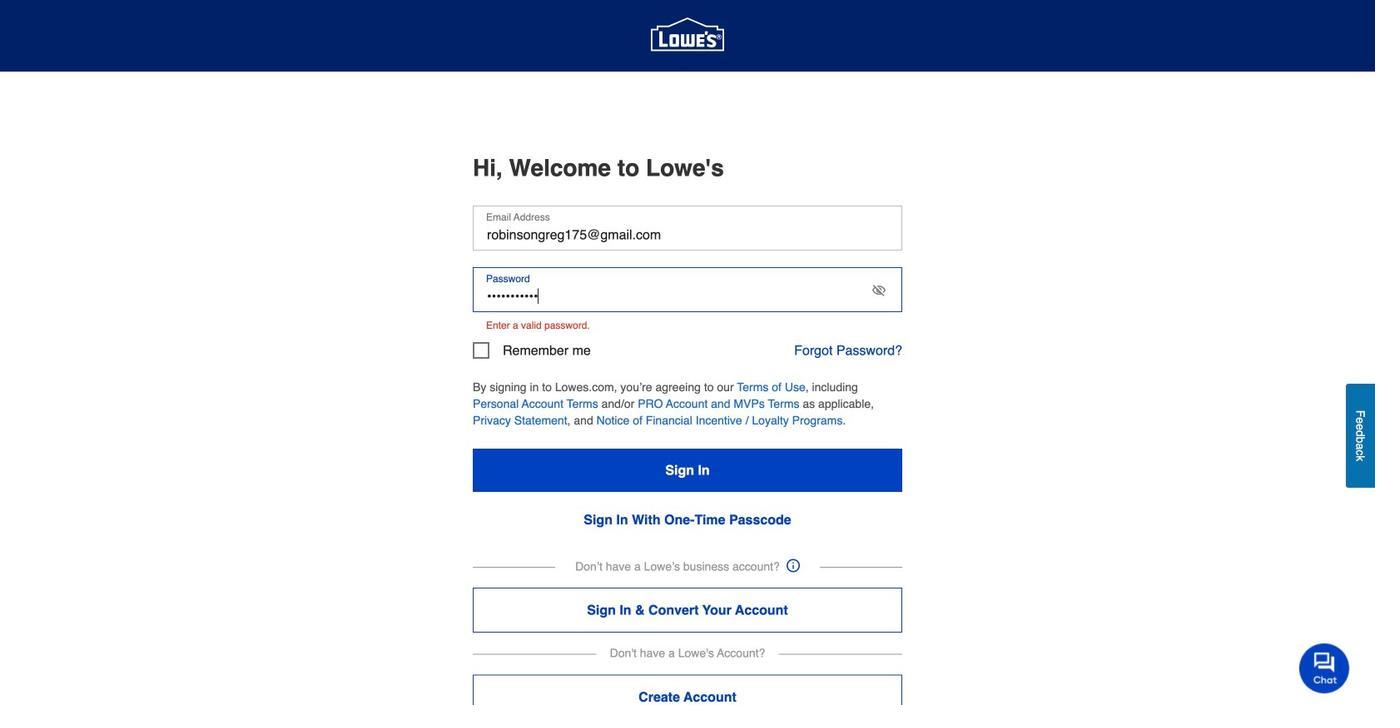 Task type: locate. For each thing, give the bounding box(es) containing it.
chat invite button image
[[1300, 643, 1351, 694]]

lowe's home improvement logo image
[[651, 0, 725, 72]]

Email text field
[[473, 206, 903, 251]]

password password field
[[473, 267, 903, 312]]

tooltip button image
[[787, 559, 800, 573]]



Task type: describe. For each thing, give the bounding box(es) containing it.
remember me element
[[473, 342, 591, 359]]

show password image
[[873, 284, 886, 297]]



Task type: vqa. For each thing, say whether or not it's contained in the screenshot.
REMEMBER ME element
yes



